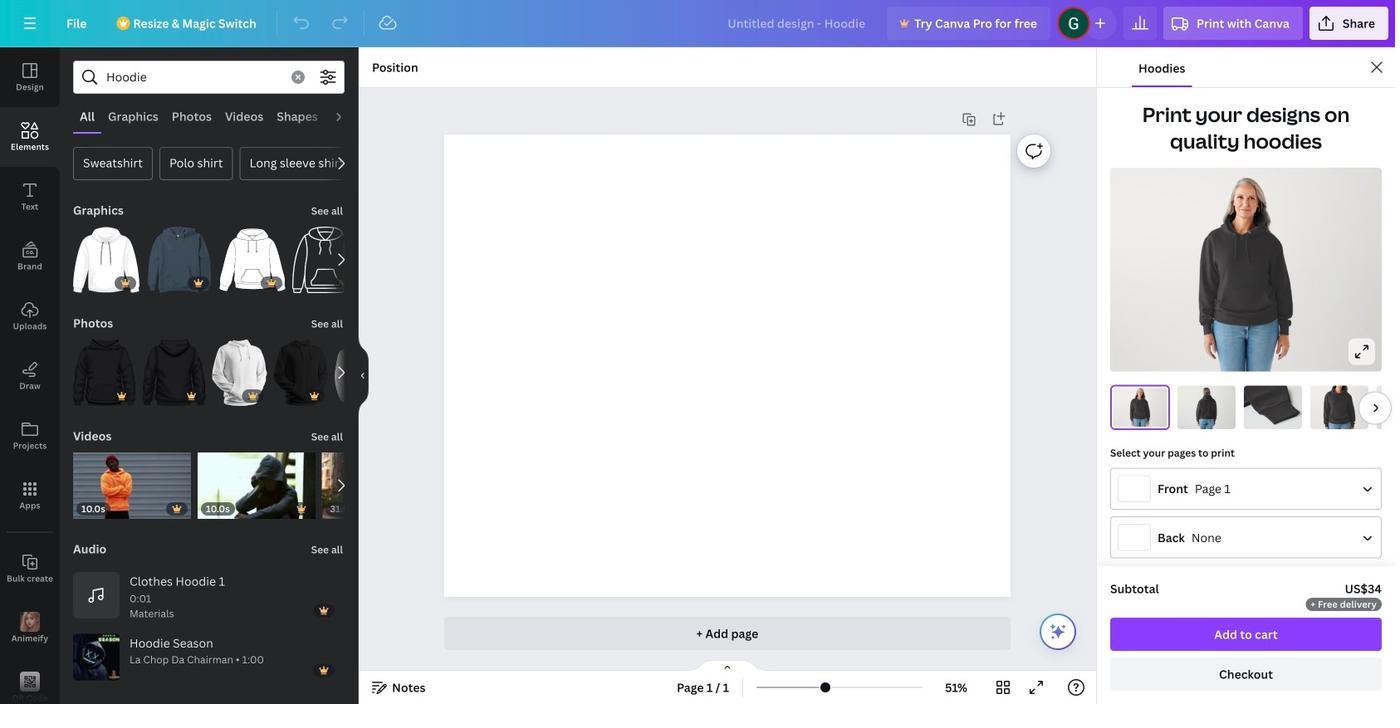 Task type: describe. For each thing, give the bounding box(es) containing it.
materials, 1 seconds element
[[130, 591, 177, 621]]

front of basic white hoodie isolated image
[[73, 227, 140, 293]]

black hoodie cutout image
[[274, 340, 328, 406]]

show preview 5 of the design image
[[1377, 386, 1396, 429]]

blue hoodie illustration image
[[146, 227, 213, 293]]

2 white hoodie cutout image from the left
[[335, 340, 388, 406]]

hide image
[[358, 336, 369, 416]]

hoody flat mockup image
[[219, 227, 286, 293]]

Zoom button
[[930, 675, 984, 701]]



Task type: locate. For each thing, give the bounding box(es) containing it.
1 horizontal spatial white hoodie cutout image
[[335, 340, 388, 406]]

1 white hoodie cutout image from the left
[[212, 340, 267, 406]]

side panel tab list
[[0, 47, 60, 704]]

black hoodie closeup image
[[142, 340, 206, 406]]

show pages image
[[688, 660, 768, 673]]

Search elements search field
[[106, 61, 282, 93]]

Design title text field
[[715, 7, 881, 40]]

main menu bar
[[0, 0, 1396, 47]]

group
[[73, 217, 140, 293], [146, 217, 213, 293], [219, 217, 286, 293], [292, 227, 359, 293], [73, 330, 136, 406], [142, 330, 206, 406], [212, 330, 267, 406], [274, 330, 328, 406], [73, 443, 191, 519], [198, 443, 315, 519], [322, 453, 438, 519]]

white hoodie cutout image
[[212, 340, 267, 406], [335, 340, 388, 406]]

show preview 1 of the design image
[[1112, 386, 1170, 429]]

white hoodie cutout image left black hoodie cutout image on the left of page
[[212, 340, 267, 406]]

white hoodie cutout image right black hoodie cutout image on the left of page
[[335, 340, 388, 406]]

show preview 4 of the design image
[[1311, 386, 1369, 429]]

60 seconds element
[[130, 653, 264, 681]]

canva assistant image
[[1048, 622, 1068, 642]]

black hoody cutout image
[[73, 340, 136, 406]]

0 horizontal spatial white hoodie cutout image
[[212, 340, 267, 406]]

show preview 3 of the design image
[[1244, 386, 1303, 429]]

show preview 2 of the design image
[[1178, 386, 1236, 429]]



Task type: vqa. For each thing, say whether or not it's contained in the screenshot.
The Solar System image
no



